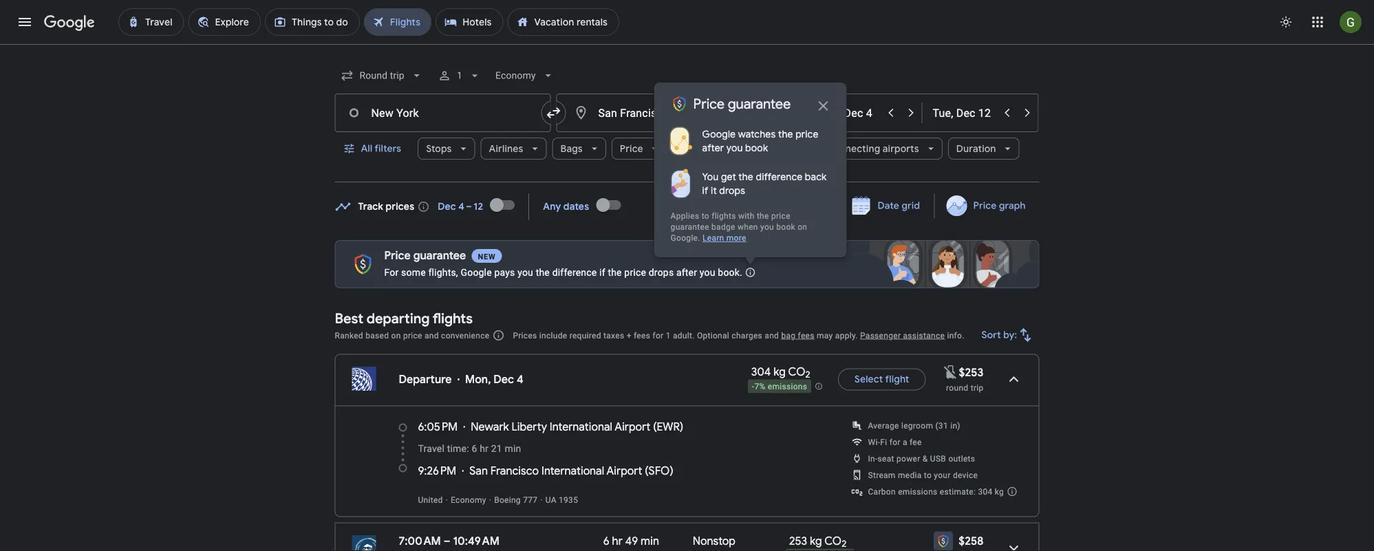 Task type: describe. For each thing, give the bounding box(es) containing it.
the inside google watches the price after you book
[[779, 128, 794, 140]]

assistance
[[904, 331, 945, 340]]

apply.
[[836, 331, 858, 340]]

flights for departing
[[433, 310, 473, 327]]

 image for united
[[446, 495, 448, 505]]

the right pays
[[536, 267, 550, 278]]

drops inside you get the difference back if it drops
[[720, 184, 746, 197]]

0 horizontal spatial emissions
[[768, 382, 808, 392]]

find the best price region
[[335, 189, 1040, 229]]

emissions button
[[737, 138, 814, 160]]

( for sfo
[[645, 464, 649, 478]]

more for learn more
[[727, 233, 747, 243]]

none search field containing all filters
[[335, 59, 1040, 182]]

legroom
[[902, 421, 934, 431]]

you
[[703, 171, 719, 183]]

duration button
[[949, 132, 1020, 165]]

it
[[711, 184, 717, 197]]

best
[[335, 310, 364, 327]]

watches
[[739, 128, 776, 140]]

the inside you get the difference back if it drops
[[739, 171, 754, 183]]

this price for this flight doesn't include overhead bin access. if you need a carry-on bag, use the bags filter to update prices. image
[[943, 364, 959, 381]]

learn more about tracked prices image
[[417, 201, 430, 213]]

change appearance image
[[1270, 6, 1303, 39]]

sort by:
[[982, 329, 1018, 341]]

all filters button
[[335, 132, 413, 165]]

if inside best departing flights main content
[[600, 267, 606, 278]]

21
[[491, 443, 502, 455]]

2 fees from the left
[[798, 331, 815, 340]]

badge
[[712, 222, 736, 232]]

total duration 6 hr 49 min. element
[[604, 534, 693, 550]]

applies to flights with the price guarantee badge when you book on google.
[[671, 211, 808, 243]]

price inside dialog
[[694, 95, 725, 112]]

book inside google watches the price after you book
[[746, 142, 768, 154]]

close dialog image
[[816, 98, 832, 114]]

9:26 pm
[[418, 464, 457, 478]]

price for ranked based on price and convenience
[[403, 331, 423, 340]]

travel
[[418, 443, 445, 455]]

prices
[[513, 331, 537, 340]]

1 inside best departing flights main content
[[666, 331, 671, 340]]

1 vertical spatial 304
[[979, 487, 993, 497]]

mon, dec 4
[[465, 372, 524, 387]]

co for 253
[[825, 534, 842, 548]]

price for learn more about price guarantee
[[650, 290, 670, 299]]

your
[[934, 471, 951, 480]]

round
[[947, 383, 969, 393]]

san
[[470, 464, 488, 478]]

Departure time: 7:00 AM. text field
[[399, 534, 441, 548]]

google.
[[671, 233, 701, 243]]

guarantee inside best departing flights main content
[[414, 249, 466, 263]]

( for ewr
[[653, 420, 657, 434]]

best departing flights
[[335, 310, 473, 327]]

1 inside 'popup button'
[[457, 70, 463, 81]]

49
[[626, 534, 638, 548]]

any dates
[[543, 201, 590, 213]]

–
[[444, 534, 451, 548]]

0 horizontal spatial for
[[653, 331, 664, 340]]

on inside best departing flights main content
[[391, 331, 401, 340]]

best departing flights main content
[[335, 189, 1040, 551]]

united
[[418, 495, 443, 505]]

price up for at left
[[385, 249, 411, 263]]

1 button
[[432, 59, 487, 92]]

$253
[[959, 366, 984, 380]]

passenger assistance button
[[861, 331, 945, 340]]

if inside you get the difference back if it drops
[[703, 184, 709, 197]]

sort by: button
[[977, 319, 1040, 352]]

learn more about price guarantee
[[578, 290, 670, 310]]

to inside best departing flights main content
[[924, 471, 932, 480]]

optional
[[697, 331, 730, 340]]

price guarantee inside dialog
[[694, 95, 791, 112]]

learn for learn more about price guarantee
[[578, 290, 600, 299]]

Departure time: 6:05 PM. text field
[[418, 420, 458, 434]]

flights for to
[[712, 211, 736, 221]]

times button
[[672, 138, 731, 160]]

flight
[[886, 373, 910, 386]]

4
[[517, 372, 524, 387]]

1 vertical spatial dec
[[494, 372, 514, 387]]

fi
[[881, 438, 888, 447]]

airlines button
[[481, 132, 547, 165]]

google inside google watches the price after you book
[[703, 128, 736, 140]]

dates
[[564, 201, 590, 213]]

wi-
[[869, 438, 881, 447]]

prices
[[386, 201, 415, 213]]

boeing
[[494, 495, 521, 505]]

&
[[923, 454, 928, 464]]

for some flights, google pays you the difference if the price drops after you book.
[[385, 267, 743, 278]]

date grid
[[878, 200, 921, 212]]

based
[[366, 331, 389, 340]]

7:00 am
[[399, 534, 441, 548]]

leaves john f. kennedy international airport at 7:00 am on monday, december 4 and arrives at san francisco international airport at 10:49 am on monday, december 4. element
[[399, 534, 500, 548]]

on inside applies to flights with the price guarantee badge when you book on google.
[[798, 222, 808, 232]]

boeing 777
[[494, 495, 538, 505]]

bags button
[[553, 132, 606, 165]]

2 for 304
[[806, 369, 811, 381]]

round trip
[[947, 383, 984, 393]]

1 vertical spatial 6
[[604, 534, 610, 548]]

after inside best departing flights main content
[[677, 267, 698, 278]]

applies
[[671, 211, 700, 221]]

you inside google watches the price after you book
[[727, 142, 743, 154]]

6 hr 49 min
[[604, 534, 660, 548]]

charges
[[732, 331, 763, 340]]

wi-fi for a fee
[[869, 438, 922, 447]]

duration
[[957, 143, 997, 155]]

departing
[[367, 310, 430, 327]]

1 horizontal spatial min
[[641, 534, 660, 548]]

convenience
[[441, 331, 490, 340]]

kg for 253
[[810, 534, 822, 548]]

 image for departure
[[458, 373, 460, 387]]

select flight button
[[838, 363, 926, 396]]

bags
[[561, 143, 583, 155]]

learn for learn more
[[703, 233, 725, 243]]

date grid button
[[842, 193, 932, 218]]

you get the difference back if it drops
[[703, 171, 827, 197]]

flights,
[[429, 267, 458, 278]]

$258
[[959, 534, 984, 548]]

mon,
[[465, 372, 491, 387]]

airport for newark liberty international airport
[[615, 420, 651, 434]]

new
[[478, 252, 496, 261]]

price inside applies to flights with the price guarantee badge when you book on google.
[[772, 211, 791, 221]]

power
[[897, 454, 921, 464]]

carbon
[[869, 487, 896, 497]]

price up the about
[[625, 267, 647, 278]]

in-seat power & usb outlets
[[869, 454, 976, 464]]

seat
[[878, 454, 895, 464]]

estimate:
[[940, 487, 976, 497]]

airport for san francisco international airport
[[607, 464, 643, 478]]

main menu image
[[17, 14, 33, 30]]

with
[[739, 211, 755, 221]]

select flight
[[855, 373, 910, 386]]

carbon emissions estimate: 304 kg
[[869, 487, 1005, 497]]

guarantee inside applies to flights with the price guarantee badge when you book on google.
[[671, 222, 710, 232]]

ua 1935
[[546, 495, 578, 505]]

1 and from the left
[[425, 331, 439, 340]]

connecting airports button
[[819, 132, 943, 165]]

ua
[[546, 495, 557, 505]]

trip
[[971, 383, 984, 393]]

Departure text field
[[817, 94, 880, 131]]

ewr
[[657, 420, 680, 434]]

nonstop flight. element
[[693, 534, 736, 550]]

stops
[[426, 143, 452, 155]]



Task type: locate. For each thing, give the bounding box(es) containing it.
you right pays
[[518, 267, 534, 278]]

international up san francisco international airport ( sfo ) on the bottom left
[[550, 420, 613, 434]]

graph
[[999, 200, 1026, 212]]

filters
[[375, 143, 401, 155]]

flights up convenience
[[433, 310, 473, 327]]

1 vertical spatial google
[[461, 267, 492, 278]]

0 horizontal spatial hr
[[480, 443, 489, 455]]

0 vertical spatial dec
[[438, 201, 456, 213]]

pays
[[495, 267, 515, 278]]

1 vertical spatial difference
[[553, 267, 597, 278]]

777
[[523, 495, 538, 505]]

difference down 'emissions' popup button
[[756, 171, 803, 183]]

0 horizontal spatial fees
[[634, 331, 651, 340]]

7%
[[755, 382, 766, 392]]

0 vertical spatial min
[[505, 443, 521, 455]]

304 right estimate:
[[979, 487, 993, 497]]

1 vertical spatial more
[[603, 290, 623, 299]]

253
[[790, 534, 808, 548]]

0 vertical spatial for
[[653, 331, 664, 340]]

learn down the badge on the top right of the page
[[703, 233, 725, 243]]

co inside 253 kg co 2
[[825, 534, 842, 548]]

track prices
[[358, 201, 415, 213]]

hr left the 49
[[612, 534, 623, 548]]

learn down for some flights, google pays you the difference if the price drops after you book.
[[578, 290, 600, 299]]

0 vertical spatial after
[[703, 142, 724, 154]]

international for francisco
[[542, 464, 605, 478]]

by:
[[1004, 329, 1018, 341]]

1
[[457, 70, 463, 81], [666, 331, 671, 340]]

price graph
[[974, 200, 1026, 212]]

emissions down stream media to your device
[[899, 487, 938, 497]]

fees
[[634, 331, 651, 340], [798, 331, 815, 340]]

the right get
[[739, 171, 754, 183]]

0 vertical spatial to
[[702, 211, 710, 221]]

kg inside 253 kg co 2
[[810, 534, 822, 548]]

min right the 49
[[641, 534, 660, 548]]

difference
[[756, 171, 803, 183], [553, 267, 597, 278]]

to right applies
[[702, 211, 710, 221]]

co
[[789, 365, 806, 379], [825, 534, 842, 548]]

1 fees from the left
[[634, 331, 651, 340]]

about
[[625, 290, 648, 299]]

price down best departing flights
[[403, 331, 423, 340]]

0 vertical spatial learn
[[703, 233, 725, 243]]

google up times
[[703, 128, 736, 140]]

and
[[425, 331, 439, 340], [765, 331, 779, 340]]

grid
[[902, 200, 921, 212]]

1 vertical spatial after
[[677, 267, 698, 278]]

learn more about price guarantee image
[[734, 256, 767, 289]]

price right the "with" at the top right
[[772, 211, 791, 221]]

guarantee up watches
[[728, 95, 791, 112]]

difference inside you get the difference back if it drops
[[756, 171, 803, 183]]

1 horizontal spatial emissions
[[899, 487, 938, 497]]

 image right united
[[446, 495, 448, 505]]

1 horizontal spatial fees
[[798, 331, 815, 340]]

2 for 253
[[842, 539, 847, 550]]

dec left 4
[[494, 372, 514, 387]]

carbon emissions estimate: 304 kilograms element
[[869, 487, 1005, 497]]

0 horizontal spatial if
[[600, 267, 606, 278]]

Arrival time: 10:49 AM. text field
[[453, 534, 500, 548]]

304
[[752, 365, 771, 379], [979, 487, 993, 497]]

guarantee up google.
[[671, 222, 710, 232]]

None text field
[[335, 94, 551, 132]]

adult.
[[673, 331, 695, 340]]

0 vertical spatial 1
[[457, 70, 463, 81]]

0 horizontal spatial difference
[[553, 267, 597, 278]]

learn inside learn more about price guarantee
[[578, 290, 600, 299]]

more for learn more about price guarantee
[[603, 290, 623, 299]]

1 vertical spatial book
[[777, 222, 796, 232]]

0 vertical spatial price guarantee
[[694, 95, 791, 112]]

0 vertical spatial hr
[[480, 443, 489, 455]]

for left adult.
[[653, 331, 664, 340]]

you inside applies to flights with the price guarantee badge when you book on google.
[[761, 222, 775, 232]]

price guarantee up watches
[[694, 95, 791, 112]]

connecting airports
[[827, 143, 920, 155]]

1 vertical spatial international
[[542, 464, 605, 478]]

flights inside main content
[[433, 310, 473, 327]]

you left book. on the right of the page
[[700, 267, 716, 278]]

learn more about ranking image
[[493, 329, 505, 342]]

more down when
[[727, 233, 747, 243]]

0 vertical spatial 2
[[806, 369, 811, 381]]

taxes
[[604, 331, 625, 340]]

0 vertical spatial kg
[[774, 365, 786, 379]]

1 horizontal spatial learn
[[703, 233, 725, 243]]

for
[[653, 331, 664, 340], [890, 438, 901, 447]]

after up you
[[703, 142, 724, 154]]

price guarantee up some
[[385, 249, 466, 263]]

0 horizontal spatial dec
[[438, 201, 456, 213]]

dec inside find the best price region
[[438, 201, 456, 213]]

1 horizontal spatial and
[[765, 331, 779, 340]]

253 US dollars text field
[[959, 366, 984, 380]]

258 US dollars text field
[[959, 534, 984, 548]]

1 horizontal spatial kg
[[810, 534, 822, 548]]

1 vertical spatial learn
[[578, 290, 600, 299]]

0 horizontal spatial kg
[[774, 365, 786, 379]]

the right the "with" at the top right
[[757, 211, 769, 221]]

to inside applies to flights with the price guarantee badge when you book on google.
[[702, 211, 710, 221]]

price left graph
[[974, 200, 997, 212]]

difference up learn more about price guarantee
[[553, 267, 597, 278]]

hr
[[480, 443, 489, 455], [612, 534, 623, 548]]

 image
[[489, 495, 492, 505]]

1 vertical spatial emissions
[[899, 487, 938, 497]]

0 horizontal spatial 6
[[472, 443, 477, 455]]

fees right bag
[[798, 331, 815, 340]]

1 horizontal spatial difference
[[756, 171, 803, 183]]

time:
[[447, 443, 469, 455]]

co right 253
[[825, 534, 842, 548]]

2 up -7% emissions at the bottom of the page
[[806, 369, 811, 381]]

1 vertical spatial (
[[645, 464, 649, 478]]

for left a
[[890, 438, 901, 447]]

airlines
[[489, 143, 524, 155]]

1 horizontal spatial 2
[[842, 539, 847, 550]]

6 right time:
[[472, 443, 477, 455]]

1 horizontal spatial hr
[[612, 534, 623, 548]]

1 horizontal spatial 6
[[604, 534, 610, 548]]

0 horizontal spatial min
[[505, 443, 521, 455]]

difference inside best departing flights main content
[[553, 267, 597, 278]]

 image
[[458, 373, 460, 387], [446, 495, 448, 505]]

0 horizontal spatial google
[[461, 267, 492, 278]]

times
[[681, 143, 708, 155]]

after inside google watches the price after you book
[[703, 142, 724, 154]]

co up -7% emissions at the bottom of the page
[[789, 365, 806, 379]]

0 horizontal spatial to
[[702, 211, 710, 221]]

hr left 21
[[480, 443, 489, 455]]

sfo
[[649, 464, 670, 478]]

you down watches
[[727, 142, 743, 154]]

to left your
[[924, 471, 932, 480]]

4 – 12
[[459, 201, 483, 213]]

you
[[727, 142, 743, 154], [761, 222, 775, 232], [518, 267, 534, 278], [700, 267, 716, 278]]

price button
[[612, 132, 667, 165]]

price right the about
[[650, 290, 670, 299]]

None search field
[[335, 59, 1040, 182]]

1 vertical spatial to
[[924, 471, 932, 480]]

0 horizontal spatial book
[[746, 142, 768, 154]]

304 inside 304 kg co 2
[[752, 365, 771, 379]]

0 vertical spatial (
[[653, 420, 657, 434]]

1 vertical spatial 2
[[842, 539, 847, 550]]

2 inside 253 kg co 2
[[842, 539, 847, 550]]

1 horizontal spatial co
[[825, 534, 842, 548]]

in-
[[869, 454, 878, 464]]

0 horizontal spatial price guarantee
[[385, 249, 466, 263]]

international for liberty
[[550, 420, 613, 434]]

-7% emissions
[[752, 382, 808, 392]]

304 kg co 2
[[752, 365, 811, 381]]

1 horizontal spatial for
[[890, 438, 901, 447]]

+
[[627, 331, 632, 340]]

book right when
[[777, 222, 796, 232]]

airport left ewr
[[615, 420, 651, 434]]

2 inside 304 kg co 2
[[806, 369, 811, 381]]

airport
[[615, 420, 651, 434], [607, 464, 643, 478]]

price right bags popup button
[[620, 143, 644, 155]]

on down back on the top right of page
[[798, 222, 808, 232]]

price guarantee
[[694, 95, 791, 112], [385, 249, 466, 263]]

device
[[953, 471, 978, 480]]

0 horizontal spatial )
[[670, 464, 674, 478]]

0 vertical spatial airport
[[615, 420, 651, 434]]

international up 1935
[[542, 464, 605, 478]]

0 horizontal spatial 1
[[457, 70, 463, 81]]

0 horizontal spatial  image
[[446, 495, 448, 505]]

stream
[[869, 471, 896, 480]]

guarantee inside learn more about price guarantee
[[578, 301, 618, 310]]

1 vertical spatial flights
[[433, 310, 473, 327]]

guarantee
[[728, 95, 791, 112], [671, 222, 710, 232], [414, 249, 466, 263], [578, 301, 618, 310]]

more
[[727, 233, 747, 243], [603, 290, 623, 299]]

if up learn more about price guarantee
[[600, 267, 606, 278]]

drops inside best departing flights main content
[[649, 267, 674, 278]]

kg inside 304 kg co 2
[[774, 365, 786, 379]]

kg right estimate:
[[995, 487, 1005, 497]]

0 vertical spatial 304
[[752, 365, 771, 379]]

) for newark liberty international airport ( ewr )
[[680, 420, 684, 434]]

may
[[817, 331, 833, 340]]

the up the emissions
[[779, 128, 794, 140]]

1 horizontal spatial 304
[[979, 487, 993, 497]]

the inside applies to flights with the price guarantee badge when you book on google.
[[757, 211, 769, 221]]

Return text field
[[933, 94, 997, 131]]

1 horizontal spatial price guarantee
[[694, 95, 791, 112]]

0 vertical spatial on
[[798, 222, 808, 232]]

and down best departing flights
[[425, 331, 439, 340]]

None field
[[335, 63, 429, 88], [490, 63, 561, 88], [335, 63, 429, 88], [490, 63, 561, 88]]

2 right 253
[[842, 539, 847, 550]]

0 horizontal spatial 304
[[752, 365, 771, 379]]

304 up 7%
[[752, 365, 771, 379]]

guarantee up flights,
[[414, 249, 466, 263]]

learn inside price guarantee dialog
[[703, 233, 725, 243]]

price inside google watches the price after you book
[[796, 128, 819, 140]]

0 vertical spatial book
[[746, 142, 768, 154]]

emissions down 304 kg co 2
[[768, 382, 808, 392]]

sort
[[982, 329, 1002, 341]]

stops button
[[418, 132, 475, 165]]

price for google watches the price after you book
[[796, 128, 819, 140]]

loading results progress bar
[[0, 44, 1375, 47]]

ranked based on price and convenience
[[335, 331, 490, 340]]

usb
[[931, 454, 947, 464]]

) for san francisco international airport ( sfo )
[[670, 464, 674, 478]]

drops down get
[[720, 184, 746, 197]]

1 vertical spatial if
[[600, 267, 606, 278]]

newark
[[471, 420, 509, 434]]

if left it
[[703, 184, 709, 197]]

0 horizontal spatial co
[[789, 365, 806, 379]]

0 horizontal spatial 2
[[806, 369, 811, 381]]

fee
[[910, 438, 922, 447]]

1 vertical spatial kg
[[995, 487, 1005, 497]]

none text field inside search box
[[335, 94, 551, 132]]

1 vertical spatial 1
[[666, 331, 671, 340]]

min right 21
[[505, 443, 521, 455]]

0 vertical spatial international
[[550, 420, 613, 434]]

1 horizontal spatial dec
[[494, 372, 514, 387]]

international
[[550, 420, 613, 434], [542, 464, 605, 478]]

1 vertical spatial price guarantee
[[385, 249, 466, 263]]

1 horizontal spatial drops
[[720, 184, 746, 197]]

price guarantee dialog
[[654, 82, 847, 270]]

1 vertical spatial min
[[641, 534, 660, 548]]

emissions
[[745, 143, 790, 155]]

0 horizontal spatial learn
[[578, 290, 600, 299]]

the
[[779, 128, 794, 140], [739, 171, 754, 183], [757, 211, 769, 221], [536, 267, 550, 278], [608, 267, 622, 278]]

airports
[[883, 143, 920, 155]]

price inside learn more about price guarantee
[[650, 290, 670, 299]]

New feature text field
[[472, 249, 502, 263]]

0 vertical spatial )
[[680, 420, 684, 434]]

learn
[[703, 233, 725, 243], [578, 290, 600, 299]]

2 vertical spatial kg
[[810, 534, 822, 548]]

price down close dialog icon
[[796, 128, 819, 140]]

and left bag
[[765, 331, 779, 340]]

2 horizontal spatial kg
[[995, 487, 1005, 497]]

6
[[472, 443, 477, 455], [604, 534, 610, 548]]

prices include required taxes + fees for 1 adult. optional charges and bag fees may apply. passenger assistance
[[513, 331, 945, 340]]

1 horizontal spatial google
[[703, 128, 736, 140]]

after down google.
[[677, 267, 698, 278]]

co for 304
[[789, 365, 806, 379]]

dec right learn more about tracked prices icon
[[438, 201, 456, 213]]

you right when
[[761, 222, 775, 232]]

economy
[[451, 495, 487, 505]]

 image left the mon,
[[458, 373, 460, 387]]

1 horizontal spatial more
[[727, 233, 747, 243]]

drops down google.
[[649, 267, 674, 278]]

google down new on the left top of page
[[461, 267, 492, 278]]

when
[[738, 222, 759, 232]]

0 vertical spatial emissions
[[768, 382, 808, 392]]

fees right the +
[[634, 331, 651, 340]]

0 vertical spatial  image
[[458, 373, 460, 387]]

2 and from the left
[[765, 331, 779, 340]]

price inside button
[[974, 200, 997, 212]]

1 horizontal spatial to
[[924, 471, 932, 480]]

0 horizontal spatial more
[[603, 290, 623, 299]]

learn more link
[[703, 233, 747, 243]]

book inside applies to flights with the price guarantee badge when you book on google.
[[777, 222, 796, 232]]

for
[[385, 267, 399, 278]]

all
[[361, 143, 373, 155]]

0 vertical spatial difference
[[756, 171, 803, 183]]

price inside popup button
[[620, 143, 644, 155]]

price up times popup button
[[694, 95, 725, 112]]

)
[[680, 420, 684, 434], [670, 464, 674, 478]]

0 horizontal spatial flights
[[433, 310, 473, 327]]

6 left the 49
[[604, 534, 610, 548]]

1 horizontal spatial (
[[653, 420, 657, 434]]

kg for 304
[[774, 365, 786, 379]]

swap origin and destination. image
[[546, 105, 562, 121]]

airport left the sfo
[[607, 464, 643, 478]]

departure
[[399, 372, 452, 387]]

include
[[540, 331, 568, 340]]

francisco
[[491, 464, 539, 478]]

book down watches
[[746, 142, 768, 154]]

on down "departing"
[[391, 331, 401, 340]]

-
[[752, 382, 755, 392]]

more inside learn more about price guarantee
[[603, 290, 623, 299]]

1 vertical spatial airport
[[607, 464, 643, 478]]

1 horizontal spatial 1
[[666, 331, 671, 340]]

google inside best departing flights main content
[[461, 267, 492, 278]]

required
[[570, 331, 602, 340]]

the up learn more about price guarantee
[[608, 267, 622, 278]]

1 vertical spatial )
[[670, 464, 674, 478]]

outlets
[[949, 454, 976, 464]]

track
[[358, 201, 383, 213]]

more inside price guarantee dialog
[[727, 233, 747, 243]]

1 horizontal spatial )
[[680, 420, 684, 434]]

flights inside applies to flights with the price guarantee badge when you book on google.
[[712, 211, 736, 221]]

Arrival time: 9:26 PM. text field
[[418, 464, 457, 478]]

all filters
[[361, 143, 401, 155]]

1 vertical spatial hr
[[612, 534, 623, 548]]

(31
[[936, 421, 949, 431]]

co inside 304 kg co 2
[[789, 365, 806, 379]]

0 vertical spatial drops
[[720, 184, 746, 197]]

flights up the badge on the top right of the page
[[712, 211, 736, 221]]

1 horizontal spatial if
[[703, 184, 709, 197]]

1 horizontal spatial  image
[[458, 373, 460, 387]]

guarantee up required
[[578, 301, 618, 310]]

1 vertical spatial  image
[[446, 495, 448, 505]]

flight details. leaves john f. kennedy international airport at 7:00 am on monday, december 4 and arrives at san francisco international airport at 10:49 am on monday, december 4. image
[[998, 532, 1031, 551]]

0 vertical spatial 6
[[472, 443, 477, 455]]

kg right 253
[[810, 534, 822, 548]]

1 horizontal spatial on
[[798, 222, 808, 232]]

0 vertical spatial google
[[703, 128, 736, 140]]

average
[[869, 421, 900, 431]]

more left the about
[[603, 290, 623, 299]]

after
[[703, 142, 724, 154], [677, 267, 698, 278]]

0 vertical spatial flights
[[712, 211, 736, 221]]

0 vertical spatial co
[[789, 365, 806, 379]]

newark liberty international airport ( ewr )
[[471, 420, 684, 434]]

price guarantee inside best departing flights main content
[[385, 249, 466, 263]]

kg up -7% emissions at the bottom of the page
[[774, 365, 786, 379]]

hr inside total duration 6 hr 49 min. element
[[612, 534, 623, 548]]

1 vertical spatial drops
[[649, 267, 674, 278]]

0 vertical spatial if
[[703, 184, 709, 197]]



Task type: vqa. For each thing, say whether or not it's contained in the screenshot.
PLACE inside BUTTON
no



